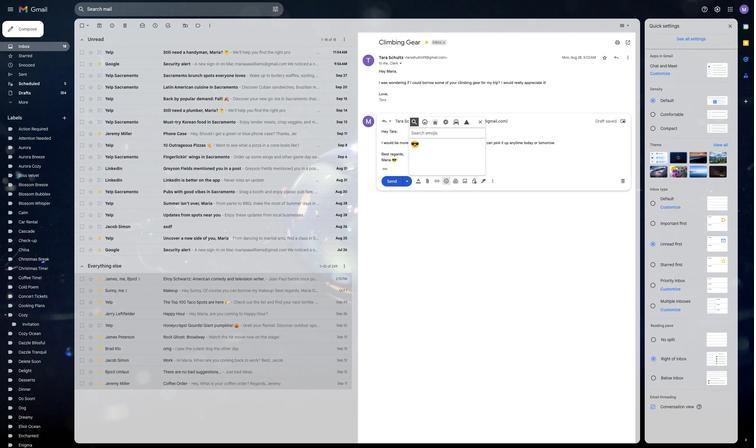 Task type: describe. For each thing, give the bounding box(es) containing it.
9 row from the top
[[74, 140, 376, 151]]

coffee for coffee order - hey, what is your coffee order? regards, jeremy
[[163, 381, 176, 386]]

starred for starred first
[[661, 262, 675, 267]]

blue
[[243, 131, 251, 136]]

in left post
[[224, 166, 228, 171]]

maria right fare,
[[315, 189, 325, 194]]

26 ͏‌ from the left
[[329, 213, 330, 218]]

in right food
[[207, 119, 211, 125]]

of right borrow on the top
[[445, 81, 449, 85]]

16 row from the top
[[74, 221, 352, 233]]

inbox right priority
[[675, 278, 685, 283]]

gmail
[[664, 54, 673, 58]]

3 yelp from the top
[[105, 85, 114, 90]]

there are no bad suggestions... - just bad ideas
[[163, 370, 252, 375]]

day inside "unread" tab panel
[[305, 154, 311, 160]]

🎃 image
[[234, 324, 239, 328]]

saved
[[606, 119, 617, 124]]

aug for greyson fields mentioned you in a post -
[[336, 166, 343, 171]]

15 ͏‌ from the left
[[318, 213, 319, 218]]

sep for phone case
[[337, 131, 344, 136]]

of left inbox section options image on the top
[[329, 37, 332, 42]]

work
[[163, 358, 173, 363]]

coming for back
[[220, 358, 234, 363]]

drafts link
[[19, 90, 31, 96]]

2 ͏‌ from the left
[[304, 213, 305, 218]]

10 ͏‌ from the left
[[313, 213, 314, 218]]

26 row from the top
[[74, 355, 352, 366]]

writer.
[[254, 276, 265, 282]]

, up 'hey maria,'
[[388, 61, 389, 65]]

everything else
[[88, 263, 122, 269]]

1 from from the left
[[181, 213, 190, 218]]

- right 🤔 icon
[[230, 50, 232, 55]]

first for starred first
[[676, 262, 683, 267]]

1 happy from the left
[[163, 311, 175, 317]]

view
[[686, 404, 694, 410]]

compact
[[661, 126, 678, 131]]

aug 26
[[336, 224, 347, 229]]

meats,
[[264, 119, 277, 125]]

starred for starred link
[[19, 53, 32, 58]]

omg - i saw the cutest dog the other day
[[163, 346, 239, 351]]

5
[[64, 81, 66, 86]]

my inside message body text field
[[449, 141, 454, 145]]

aug 28 for before
[[336, 201, 347, 206]]

of right right
[[672, 356, 676, 362]]

0 horizontal spatial maria,
[[182, 358, 193, 363]]

hey, for hey, should i get a green or blue phone case? thanks, jer
[[191, 131, 199, 136]]

spots for brunch
[[204, 73, 215, 78]]

17 row from the top
[[74, 233, 352, 244]]

spots for from
[[191, 213, 202, 218]]

cooking
[[19, 303, 34, 308]]

3
[[138, 277, 140, 281]]

0 horizontal spatial bjord
[[105, 370, 115, 375]]

advanced search options image
[[270, 3, 281, 15]]

to up the 🎃 icon
[[239, 311, 243, 317]]

sep 11 for phone case - hey, should i get a green or blue phone case? thanks, jer
[[337, 131, 347, 136]]

help for still need a handyman, maria?
[[243, 50, 251, 55]]

you,
[[208, 236, 217, 241]]

a right snag
[[250, 189, 252, 194]]

first for important first
[[680, 221, 687, 226]]

james for james peterson
[[105, 335, 117, 340]]

a right get
[[223, 131, 225, 136]]

show details image
[[399, 62, 403, 65]]

reading pane element
[[651, 324, 728, 328]]

maria inside message body text field
[[382, 158, 392, 162]]

and left enjoy
[[265, 189, 272, 194]]

on inside everything else tab panel
[[255, 335, 260, 340]]

6 row from the top
[[74, 105, 371, 116]]

0 horizontal spatial settings
[[663, 23, 680, 29]]

cascade
[[19, 229, 35, 234]]

do soon! link
[[19, 396, 35, 402]]

order inside "unread" tab panel
[[234, 154, 245, 160]]

enchanted
[[19, 433, 38, 439]]

to right back
[[245, 358, 249, 363]]

up inside message body text field
[[505, 141, 509, 145]]

6 ͏‌ from the left
[[308, 213, 309, 218]]

1 horizontal spatial 18
[[325, 37, 328, 42]]

43 ͏‌ from the left
[[347, 213, 348, 218]]

here
[[215, 300, 224, 305]]

25
[[343, 236, 347, 240]]

12 ͏‌ from the left
[[315, 213, 316, 218]]

unread for unread
[[88, 37, 104, 42]]

discard draft ‪(⌘⇧d)‬ image
[[620, 178, 626, 184]]

you
[[479, 141, 486, 145]]

tara for tara schultz < tarashultz49@gmail.com >
[[379, 55, 388, 60]]

move to image
[[183, 23, 188, 28]]

1 horizontal spatial 😎 image
[[411, 140, 419, 149]]

12 for work - hi maria, when are you coming back to work? best, jacob
[[344, 358, 347, 363]]

14 ͏‌ from the left
[[317, 213, 318, 218]]

7 ͏‌ from the left
[[309, 213, 311, 218]]

back
[[235, 358, 244, 363]]

row containing jerry leftfielder
[[74, 308, 352, 320]]

you inside message body text field
[[442, 141, 448, 145]]

(clarkrunnerman@gmail.com)
[[453, 119, 508, 124]]

15 row from the top
[[74, 209, 358, 221]]

a left handyman,
[[183, 50, 185, 55]]

some for of
[[435, 81, 444, 85]]

aug 31 for linkedin is better on the app - never miss an update ͏ ͏ ͏ ͏ ͏ ͏ ͏ ͏ ͏ ͏ ͏ ͏ ͏ ͏ ͏ ͏ ͏ ͏ ͏ ͏ ͏ ͏ ͏ ͏ ͏ ͏ ͏ ͏ ͏ ͏ ͏ ͏ ͏ ͏ ͏ ͏ ͏ ͏ ͏ ͏ ͏ ͏ ͏ ͏ ͏ ͏ ͏ ͏ ͏ ͏ ͏ ͏ ͏ ͏ ͏ ͏ ͏ ͏ ͏ ͏ ͏ ͏ ͏ ͏ ͏ ͏ ͏ ͏ ͏ ͏ ͏ ͏ ͏ ͏ ͏ ͏ ͏ ͏ ͏ ͏ ͏ ͏ ͏ ͏ ͏ ͏ ͏ ͏ ͏ ͏
[[336, 178, 347, 182]]

all for view
[[724, 142, 728, 148]]

other inside "unread" tab panel
[[282, 154, 292, 160]]

blissful
[[32, 340, 45, 346]]

ocean for elixir ocean
[[28, 424, 40, 429]]

34 ͏‌ from the left
[[338, 213, 339, 218]]

jacob simon for work
[[105, 358, 129, 363]]

display density element
[[650, 87, 728, 91]]

maria right over,
[[201, 201, 213, 206]]

47 ͏‌ from the left
[[351, 213, 352, 218]]

could
[[413, 81, 422, 85]]

honeycrisps!
[[163, 323, 187, 328]]

gmail image
[[19, 3, 50, 15]]

i left was
[[379, 81, 380, 85]]

aug inside cell
[[571, 55, 577, 60]]

delete image
[[122, 23, 128, 28]]

love,
[[379, 92, 388, 96]]

are left no
[[175, 370, 181, 375]]

44 ͏‌ from the left
[[348, 213, 349, 218]]

11 for coffee order - hey, what is your coffee order? regards, jeremy
[[345, 381, 347, 386]]

2 happy from the left
[[244, 311, 256, 317]]

near
[[203, 213, 212, 218]]

google for 9:56 am
[[105, 61, 119, 67]]

schultz for <
[[389, 55, 404, 60]]

7 row from the top
[[74, 116, 404, 128]]

in right pizza
[[263, 143, 266, 148]]

i right if
[[410, 81, 411, 85]]

- right loves
[[247, 73, 249, 78]]

hey for hey maria,
[[379, 69, 386, 74]]

12 yelp from the top
[[105, 236, 114, 241]]

best
[[382, 152, 389, 156]]

sep for 10 outrageous pizzas
[[338, 143, 345, 147]]

find for still need a plumber, maria?
[[255, 108, 262, 113]]

plumber,
[[186, 108, 204, 113]]

of right side
[[203, 236, 207, 241]]

peterson
[[118, 335, 135, 340]]

5 row from the top
[[74, 93, 352, 105]]

christmas break link
[[19, 257, 49, 262]]

aurora for aurora breeze
[[19, 154, 31, 160]]

whisper
[[35, 201, 50, 206]]

still for still need a handyman, maria?
[[163, 50, 171, 55]]

0 vertical spatial maria,
[[387, 69, 397, 74]]

sep 13 for veggies,
[[337, 120, 347, 124]]

christmas time! link
[[19, 266, 48, 271]]

25 ͏‌ from the left
[[328, 213, 329, 218]]

to left see
[[226, 143, 230, 148]]

toggle confidential mode image
[[472, 178, 477, 184]]

settings inside 'button'
[[691, 36, 706, 42]]

inbox type element
[[650, 187, 728, 192]]

time! for coffee time!
[[32, 275, 42, 281]]

right
[[661, 356, 671, 362]]

first for unread first
[[675, 241, 683, 247]]

- down new
[[192, 247, 194, 253]]

no split
[[661, 337, 675, 342]]

fare,
[[306, 189, 314, 194]]

- left hi on the bottom left of the page
[[174, 358, 176, 363]]

yelp sacramento for fingerlickin' wings in sacramento
[[105, 154, 138, 160]]

mark as read image
[[140, 23, 145, 28]]

- left just
[[223, 370, 224, 375]]

phone
[[163, 131, 176, 136]]

unread tab panel
[[74, 33, 428, 256]]

maria right you,
[[218, 236, 229, 241]]

28 ͏‌ from the left
[[331, 213, 332, 218]]

you up app
[[216, 166, 223, 171]]

0 vertical spatial enjoy
[[240, 119, 250, 125]]

important first
[[661, 221, 687, 226]]

insert files using drive image
[[453, 178, 459, 184]]

calm
[[19, 210, 28, 215]]

tickets
[[34, 294, 48, 299]]

- left snag
[[236, 189, 238, 194]]

hey inside row
[[189, 311, 196, 317]]

0 vertical spatial your
[[450, 81, 457, 85]]

a left plumber,
[[183, 108, 185, 113]]

dazzle blissful link
[[19, 340, 45, 346]]

sep 13 for stage!
[[337, 335, 347, 339]]

not starred image
[[602, 55, 608, 60]]

, up 2
[[125, 276, 126, 282]]

cozy for cozy ocean
[[19, 331, 28, 336]]

0 vertical spatial cozy
[[32, 164, 41, 169]]

tara for tara schultz , clark runnerman (clarkrunnerman@gmail.com)
[[396, 119, 404, 124]]

density
[[650, 87, 663, 91]]

9 ͏‌ from the left
[[312, 213, 313, 218]]

10 row from the top
[[74, 151, 411, 163]]

31 ͏‌ from the left
[[335, 213, 336, 218]]

happy hour - hey maria, are you coming to happy hour?
[[163, 311, 268, 317]]

in right the cuisine
[[210, 85, 213, 90]]

29
[[344, 300, 347, 304]]

8 row from the top
[[74, 128, 352, 140]]

- down see
[[231, 154, 233, 160]]

- up the "phone case - hey, should i get a green or blue phone case? thanks, jer"
[[237, 119, 239, 125]]

sacramento brunch spots everyone loves -
[[163, 73, 250, 78]]

hey for hey tara,
[[382, 129, 388, 134]]

, left 2
[[116, 288, 117, 293]]

aurora for aurora link
[[19, 145, 31, 150]]

dinner
[[19, 387, 31, 392]]

mon, aug 28, 5:02 am cell
[[562, 55, 596, 60]]

sep 12 for work - hi maria, when are you coming back to work? best, jacob
[[337, 358, 347, 363]]

row containing james peterson
[[74, 331, 352, 343]]

1 summer from the left
[[163, 201, 180, 206]]

love, tara
[[379, 92, 389, 102]]

customize for multiple inboxes
[[661, 307, 681, 312]]

3 row from the top
[[74, 70, 352, 81]]

a right the what
[[249, 143, 251, 148]]

china link
[[19, 247, 29, 253]]

1 bad from the left
[[188, 370, 195, 375]]

23 ͏‌ from the left
[[326, 213, 327, 218]]

8 ͏‌ from the left
[[311, 213, 312, 218]]

simon for work
[[118, 358, 129, 363]]

– for 18
[[323, 37, 325, 42]]

aug for summer isn't over, maria - from parks to bbq, make the most of summer days in sacramento before fall begins͏ ͏ ͏ ͏ ͏ ͏͏ ͏ ͏ ͏ ͏ ͏͏ ͏ ͏ ͏ ͏ ͏͏ ͏ ͏ ͏ ͏ ͏͏ ͏ ͏ ͏ ͏ ͏͏ ͏ ͏ ͏ ͏ ͏͏ ͏ ͏ ͏ ͏ ͏͏ ͏ ͏ ͏ ͏ ͏͏ ͏ ͏ ͏ ͏ ͏͏ ͏ ͏ ͏ ͏ ͏͏ ͏ ͏ ͏ ͏
[[336, 201, 343, 206]]

quick settings element
[[650, 23, 680, 34]]

- right the fall!
[[229, 96, 233, 101]]

26 inside everything else tab panel
[[344, 312, 347, 316]]

- left what
[[189, 381, 190, 386]]

28 row from the top
[[74, 378, 352, 390]]

2 bad from the left
[[234, 370, 241, 375]]

0 horizontal spatial enjoy
[[225, 213, 235, 218]]

a left new
[[181, 236, 184, 241]]

schultz for ,
[[405, 119, 418, 124]]

car rental
[[19, 220, 38, 225]]

for
[[482, 81, 486, 85]]

sep 29
[[337, 300, 347, 304]]

16 ͏‌ from the left
[[319, 213, 320, 218]]

1 default from the top
[[661, 98, 674, 103]]

27
[[343, 73, 347, 78]]

pro for still need a plumber, maria?
[[280, 108, 286, 113]]

you down dog
[[212, 358, 219, 363]]

handyman,
[[186, 50, 209, 55]]

, up happy
[[418, 119, 419, 124]]

11 ͏‌ from the left
[[314, 213, 315, 218]]

- right post
[[242, 166, 244, 171]]

aurora cozy
[[19, 164, 41, 169]]

you right near
[[214, 213, 221, 218]]

11 yelp from the top
[[105, 213, 114, 218]]

30 ͏‌ from the left
[[333, 213, 335, 218]]

41 ͏‌ from the left
[[345, 213, 346, 218]]

24 ͏‌ from the left
[[327, 213, 328, 218]]

borrow
[[423, 81, 434, 85]]

inbox link
[[19, 44, 30, 49]]

100
[[179, 300, 186, 305]]

1 – 10 of 249
[[320, 264, 338, 268]]

0 vertical spatial inbox
[[677, 356, 687, 362]]

48 ͏‌ from the left
[[352, 213, 353, 218]]

32 ͏‌ from the left
[[336, 213, 337, 218]]

and inside chat and meet customize
[[660, 63, 667, 69]]

aug 30
[[336, 190, 347, 194]]

- down asdf link
[[230, 236, 232, 241]]

yelp sacramento for must-try korean food in sacramento
[[105, 119, 138, 125]]

0 vertical spatial me
[[383, 61, 388, 65]]

sep for latin american cuisine in sacramento
[[336, 85, 342, 89]]

- down loves
[[239, 85, 241, 90]]

18 row from the top
[[74, 244, 352, 256]]

inbox for inbox button
[[433, 40, 442, 44]]

split
[[668, 337, 675, 342]]

46 ͏‌ from the left
[[350, 213, 351, 218]]

clark for schultz
[[420, 119, 430, 124]]

37 ͏‌ from the left
[[341, 213, 342, 218]]

- left from
[[214, 201, 215, 206]]

up inside labels navigation
[[32, 238, 37, 243]]

13 ͏‌ from the left
[[316, 213, 317, 218]]

inbox button
[[432, 40, 442, 45]]

now
[[247, 335, 254, 340]]

quick
[[650, 23, 662, 29]]

- left watch
[[206, 335, 208, 340]]

in right days
[[313, 201, 316, 206]]

inbox for inbox type
[[650, 187, 660, 192]]

email threading element
[[650, 395, 728, 399]]

- down from
[[222, 213, 224, 218]]

in right vibes at the left top of page
[[207, 189, 210, 194]]

19 ͏‌ from the left
[[322, 213, 323, 218]]

labels heading
[[8, 115, 62, 121]]

we'll for still need a handyman, maria?
[[233, 50, 242, 55]]

concert
[[19, 294, 34, 299]]

leftfielder
[[116, 311, 135, 317]]

- up the movie
[[239, 323, 243, 328]]

need for handyman,
[[172, 50, 182, 55]]

jacob for work
[[105, 358, 117, 363]]

to left bbq,
[[238, 201, 242, 206]]

51 ͏‌ from the left
[[355, 213, 356, 218]]

labels image
[[195, 23, 201, 28]]

14 row from the top
[[74, 198, 428, 209]]

everything else tab panel
[[74, 256, 352, 390]]

Search mail text field
[[87, 6, 256, 12]]

conversation
[[661, 404, 685, 410]]

28 for fall
[[343, 201, 347, 206]]

i right trip?
[[502, 81, 503, 85]]

- want to see what a pizza in a cone looks like? ͏ ͏ ͏ ͏ ͏ ͏ ͏ ͏ ͏ ͏͏ ͏ ͏ ͏ ͏ ͏͏ ͏ ͏ ͏ ͏ ͏ ͏ ͏ ͏ ͏ ͏͏ ͏ ͏ ͏ ͏ ͏ ͏ ͏ ͏ ͏ ͏͏ ͏ ͏ ͏ ͏ ͏ ͏ ͏ ͏ ͏ ͏͏ ͏ ͏ ͏ ͏ ͏ ͏ ͏ ͏ ͏ ͏ ͏ ͏ ͏ ͏ ͏ ͏ ͏ ͏ ͏ ͏ ͏ ͏ ͏ ͏ ͏ ͏ ͏͏ ͏ ͏
[[212, 143, 376, 148]]

insert photo image
[[462, 178, 468, 184]]

sep for must-try korean food in sacramento
[[337, 120, 343, 124]]

sep for coffee order
[[338, 381, 344, 386]]

18 ͏‌ from the left
[[321, 213, 322, 218]]

customize button for default
[[657, 204, 684, 211]]

13 row from the top
[[74, 186, 406, 198]]

1 horizontal spatial maria,
[[197, 311, 209, 317]]

1 – 18 of 18
[[321, 37, 336, 42]]

latin
[[163, 85, 174, 90]]

2 summer from the left
[[286, 201, 302, 206]]

- right hour
[[186, 311, 188, 317]]

security for 9:56 am
[[163, 61, 180, 67]]

suggestions...
[[196, 370, 221, 375]]

sunny , me 2
[[105, 288, 127, 293]]

are for spots
[[208, 300, 214, 305]]

3 ͏‌ from the left
[[305, 213, 306, 218]]

tara schultz cell
[[379, 55, 447, 60]]

2 vertical spatial 1
[[346, 288, 347, 293]]

row containing james
[[74, 273, 352, 285]]

jacob for asdf
[[105, 224, 117, 229]]

dreamy
[[19, 415, 33, 420]]

sep 6
[[338, 155, 347, 159]]

10 outrageous pizzas
[[163, 143, 207, 148]]

52 ͏‌ from the left
[[356, 213, 357, 218]]

time! for christmas time!
[[38, 266, 48, 271]]

10 yelp from the top
[[105, 201, 114, 206]]

hit
[[229, 335, 234, 340]]

like?
[[291, 143, 299, 148]]

makeup -
[[163, 288, 182, 293]]

before
[[340, 201, 352, 206]]

american inside everything else tab panel
[[193, 276, 210, 282]]

day inside everything else tab panel
[[232, 346, 239, 351]]

sep for sacramento brunch spots everyone loves
[[336, 73, 343, 78]]

2 vertical spatial 13
[[344, 347, 347, 351]]

reading
[[651, 324, 665, 328]]

- right 🤔 image
[[225, 108, 227, 113]]

2 default from the top
[[661, 196, 674, 201]]

in up mentioned
[[201, 154, 205, 160]]

31 for linkedin is better on the app - never miss an update ͏ ͏ ͏ ͏ ͏ ͏ ͏ ͏ ͏ ͏ ͏ ͏ ͏ ͏ ͏ ͏ ͏ ͏ ͏ ͏ ͏ ͏ ͏ ͏ ͏ ͏ ͏ ͏ ͏ ͏ ͏ ͏ ͏ ͏ ͏ ͏ ͏ ͏ ͏ ͏ ͏ ͏ ͏ ͏ ͏ ͏ ͏ ͏ ͏ ͏ ͏ ͏ ͏ ͏ ͏ ͏ ͏ ͏ ͏ ͏ ͏ ͏ ͏ ͏ ͏ ͏ ͏ ͏ ͏ ͏ ͏ ͏ ͏ ͏ ͏ ͏ ͏ ͏ ͏ ͏ ͏ ͏ ͏ ͏ ͏ ͏ ͏ ͏ ͏ ͏
[[344, 178, 347, 182]]

customize button for multiple inboxes
[[657, 306, 684, 313]]

calm link
[[19, 210, 28, 215]]

- left 'i'
[[173, 346, 174, 351]]

- down still need a handyman, maria?
[[192, 61, 194, 67]]

search mail image
[[76, 4, 87, 15]]

check-up link
[[19, 238, 37, 243]]

new
[[185, 236, 193, 241]]

all for see
[[685, 36, 690, 42]]

inbox section options image
[[342, 37, 347, 42]]

customize for default
[[661, 205, 681, 210]]

updates
[[247, 213, 262, 218]]

and down cone
[[274, 154, 281, 160]]

2 wings from the left
[[263, 154, 273, 160]]

1 horizontal spatial my
[[487, 81, 492, 85]]

- right makeup in the bottom of the page
[[179, 288, 181, 293]]

compose button
[[2, 21, 44, 37]]

draft
[[596, 119, 605, 124]]

jeremy for phone case - hey, should i get a green or blue phone case? thanks, jer
[[105, 131, 120, 136]]

i was wondering if i could borrow some of your climbing gear for my trip? i would really appreciate it!
[[379, 81, 547, 85]]

2 yelp from the top
[[105, 73, 114, 78]]

and right veggies,
[[304, 119, 311, 125]]

in right apps
[[660, 54, 663, 58]]

car rental link
[[19, 220, 38, 225]]

reading pane
[[651, 324, 674, 328]]

1 horizontal spatial would
[[504, 81, 514, 85]]

2 horizontal spatial 18
[[333, 37, 336, 42]]

you down here
[[217, 311, 224, 317]]

i inside message body text field
[[382, 141, 383, 145]]

2 vertical spatial sep 13
[[337, 347, 347, 351]]

top
[[171, 300, 178, 305]]

😎 image inside message body text field
[[392, 158, 397, 162]]

0 vertical spatial bjord
[[127, 276, 137, 282]]

22 ͏‌ from the left
[[325, 213, 326, 218]]

17 ͏‌ from the left
[[320, 213, 321, 218]]

42 ͏‌ from the left
[[346, 213, 347, 218]]

settings image
[[714, 6, 721, 13]]

- right app
[[221, 178, 223, 183]]



Task type: vqa. For each thing, say whether or not it's contained in the screenshot.
DANCE LINK
no



Task type: locate. For each thing, give the bounding box(es) containing it.
sep 11 inside everything else tab panel
[[338, 381, 347, 386]]

31 down 6
[[344, 166, 347, 171]]

jacob inside "unread" tab panel
[[105, 224, 117, 229]]

anytime
[[510, 141, 523, 145]]

2 vertical spatial 26
[[344, 312, 347, 316]]

11 row from the top
[[74, 163, 352, 174]]

christmas for christmas time!
[[19, 266, 37, 271]]

bjord left umlaut
[[105, 370, 115, 375]]

1 aug 28 from the top
[[336, 201, 347, 206]]

0 horizontal spatial 10
[[163, 143, 168, 148]]

0 vertical spatial google
[[105, 61, 119, 67]]

james for james , me , bjord 3
[[105, 276, 117, 282]]

🤔 image
[[219, 108, 224, 113]]

blossom for blossom breeze
[[19, 182, 34, 188]]

security
[[163, 61, 180, 67], [163, 247, 180, 253]]

1 vertical spatial alert
[[181, 247, 191, 253]]

more right the be at top right
[[400, 141, 409, 145]]

customize for priority inbox
[[661, 287, 681, 292]]

you up the tender
[[247, 108, 254, 113]]

13 inside "unread" tab panel
[[344, 120, 347, 124]]

0 vertical spatial would
[[504, 81, 514, 85]]

up inside "unread" tab panel
[[246, 154, 250, 160]]

10 inside "unread" tab panel
[[163, 143, 168, 148]]

0 vertical spatial need
[[172, 50, 182, 55]]

miller
[[121, 131, 132, 136], [120, 381, 130, 386]]

alert for jul 26
[[181, 247, 191, 253]]

1 vertical spatial google
[[105, 247, 119, 253]]

all inside button
[[724, 142, 728, 148]]

row
[[74, 47, 376, 58], [74, 58, 352, 70], [74, 70, 352, 81], [74, 81, 352, 93], [74, 93, 352, 105], [74, 105, 371, 116], [74, 116, 404, 128], [74, 128, 352, 140], [74, 140, 376, 151], [74, 151, 411, 163], [74, 163, 352, 174], [74, 174, 358, 186], [74, 186, 406, 198], [74, 198, 428, 209], [74, 209, 358, 221], [74, 221, 352, 233], [74, 233, 352, 244], [74, 244, 352, 256], [74, 273, 352, 285], [74, 285, 352, 297], [74, 297, 352, 308], [74, 308, 352, 320], [74, 320, 352, 331], [74, 331, 352, 343], [74, 343, 352, 355], [74, 355, 352, 366], [74, 366, 352, 378], [74, 378, 352, 390]]

– for 10
[[321, 264, 323, 268]]

aug 31 down sep 6
[[336, 166, 347, 171]]

rock
[[163, 335, 172, 340]]

schultz up show details image
[[389, 55, 404, 60]]

row up sacramento brunch spots everyone loves -
[[74, 58, 352, 70]]

- right '🍕' image at the top left of the page
[[213, 143, 215, 148]]

me for makeup -
[[118, 288, 124, 293]]

4 yelp sacramento from the top
[[105, 154, 138, 160]]

a left cone
[[267, 143, 269, 148]]

unread button
[[76, 34, 106, 45]]

alert down new
[[181, 247, 191, 253]]

2 aug 31 from the top
[[336, 178, 347, 182]]

more inside "unread" tab panel
[[312, 119, 322, 125]]

53 ͏‌ from the left
[[357, 213, 358, 218]]

snooze image
[[152, 23, 158, 28]]

row containing brad klo
[[74, 343, 352, 355]]

theme element
[[650, 142, 662, 148]]

1 left inbox section options image on the top
[[321, 37, 323, 42]]

hey, inside "unread" tab panel
[[191, 131, 199, 136]]

some inside "unread" tab panel
[[251, 154, 261, 160]]

😎 image down best regards,
[[392, 158, 397, 162]]

1 horizontal spatial or
[[534, 141, 538, 145]]

hey maria,
[[379, 69, 398, 74]]

49 ͏‌ from the left
[[353, 213, 354, 218]]

9 yelp from the top
[[105, 189, 114, 194]]

unread for unread first
[[661, 241, 674, 247]]

0 vertical spatial is
[[182, 178, 185, 183]]

0 horizontal spatial 😎 image
[[392, 158, 397, 162]]

23 row from the top
[[74, 320, 352, 331]]

None checkbox
[[79, 49, 85, 55], [79, 61, 85, 67], [79, 142, 85, 148], [79, 189, 85, 195], [79, 224, 85, 230], [79, 235, 85, 241], [79, 247, 85, 253], [79, 276, 85, 282], [79, 288, 85, 294], [79, 299, 85, 305], [79, 311, 85, 317], [79, 334, 85, 340], [79, 358, 85, 363], [79, 381, 85, 387], [79, 49, 85, 55], [79, 61, 85, 67], [79, 142, 85, 148], [79, 189, 85, 195], [79, 224, 85, 230], [79, 235, 85, 241], [79, 247, 85, 253], [79, 276, 85, 282], [79, 288, 85, 294], [79, 299, 85, 305], [79, 311, 85, 317], [79, 334, 85, 340], [79, 358, 85, 363], [79, 381, 85, 387]]

starred first
[[661, 262, 683, 267]]

best,
[[262, 358, 271, 363]]

row up updates
[[74, 198, 428, 209]]

0 vertical spatial time!
[[38, 266, 48, 271]]

0 vertical spatial order
[[234, 154, 245, 160]]

, up sunny , me 2
[[117, 276, 118, 282]]

unread
[[88, 37, 104, 42], [661, 241, 674, 247]]

below inbox
[[661, 376, 684, 381]]

1 vertical spatial starred
[[661, 262, 675, 267]]

1 vertical spatial schultz
[[405, 119, 418, 124]]

1 vertical spatial is
[[211, 381, 214, 386]]

some down pizza
[[251, 154, 261, 160]]

maria right the eats, on the left
[[322, 154, 333, 160]]

sep 11 inside "unread" tab panel
[[337, 131, 347, 136]]

attach files image
[[425, 178, 431, 184]]

security up latin
[[163, 61, 180, 67]]

1 dazzle from the top
[[19, 340, 31, 346]]

10 left 249 on the bottom left of the page
[[323, 264, 327, 268]]

2 row from the top
[[74, 58, 352, 70]]

loves
[[235, 73, 246, 78]]

12 for there are no bad suggestions... - just bad ideas
[[344, 370, 347, 374]]

aug 28
[[336, 201, 347, 206], [336, 213, 347, 217]]

1 horizontal spatial happy
[[244, 311, 256, 317]]

email threading
[[650, 395, 676, 399]]

1 vertical spatial aug 28
[[336, 213, 347, 217]]

miller for phone
[[121, 131, 132, 136]]

row containing sunny
[[74, 285, 352, 297]]

0 horizontal spatial wings
[[189, 154, 200, 160]]

hey left the tara,
[[382, 129, 388, 134]]

today
[[524, 141, 533, 145]]

2 from from the left
[[263, 213, 272, 218]]

1 aug 31 from the top
[[336, 166, 347, 171]]

coming up just
[[220, 358, 234, 363]]

we'll right 🤔 image
[[228, 108, 237, 113]]

1 vertical spatial 12
[[344, 370, 347, 374]]

inboxes
[[677, 299, 691, 304]]

more inside message body text field
[[400, 141, 409, 145]]

jeremy inside "unread" tab panel
[[105, 131, 120, 136]]

some for wings
[[251, 154, 261, 160]]

1 vertical spatial security
[[163, 247, 180, 253]]

your left coffee
[[215, 381, 223, 386]]

1 vertical spatial jeremy miller
[[105, 381, 130, 386]]

aurora for aurora cozy
[[19, 164, 31, 169]]

my right the for
[[487, 81, 492, 85]]

1
[[321, 37, 323, 42], [320, 264, 321, 268], [346, 288, 347, 293]]

sep for honeycrisps! gourds! giant pumpkins!
[[337, 323, 343, 328]]

break
[[38, 257, 49, 262]]

fields
[[181, 166, 193, 171]]

sep 11
[[337, 131, 347, 136], [338, 381, 347, 386]]

tara inside love, tara
[[379, 98, 386, 102]]

29 ͏‌ from the left
[[332, 213, 333, 218]]

1 vertical spatial maria?
[[205, 108, 218, 113]]

0 vertical spatial all
[[685, 36, 690, 42]]

and inside everything else tab panel
[[227, 276, 234, 282]]

sep 11 for coffee order - hey, what is your coffee order? regards, jeremy
[[338, 381, 347, 386]]

2 still from the top
[[163, 108, 171, 113]]

saw
[[177, 346, 185, 351]]

priority
[[661, 278, 674, 283]]

0 horizontal spatial more
[[312, 119, 322, 125]]

clark left runnerman
[[420, 119, 430, 124]]

pane
[[665, 324, 674, 328]]

13 for stage!
[[344, 335, 347, 339]]

aug up 'aug 25'
[[336, 224, 342, 229]]

are
[[208, 300, 214, 305], [210, 311, 216, 317], [205, 358, 211, 363], [175, 370, 181, 375]]

sep for the top 100 taco spots are here
[[337, 300, 343, 304]]

and right "chat"
[[660, 63, 667, 69]]

row down the what
[[74, 151, 411, 163]]

0 vertical spatial aurora
[[19, 145, 31, 150]]

– left 249 on the bottom left of the page
[[321, 264, 323, 268]]

0 vertical spatial hey,
[[191, 131, 199, 136]]

40 ͏‌ from the left
[[344, 213, 345, 218]]

i left get
[[213, 131, 215, 136]]

more options image
[[491, 178, 495, 184]]

coffee for coffee time!
[[19, 275, 31, 281]]

clark for me
[[390, 61, 398, 65]]

0 vertical spatial –
[[323, 37, 325, 42]]

0 vertical spatial breeze
[[32, 154, 45, 160]]

pick
[[494, 141, 501, 145]]

1 horizontal spatial settings
[[691, 36, 706, 42]]

spots
[[204, 73, 215, 78], [191, 213, 202, 218]]

6 yelp from the top
[[105, 119, 114, 125]]

coming for to
[[225, 311, 238, 317]]

1 vertical spatial unread
[[661, 241, 674, 247]]

1 vertical spatial coffee
[[163, 381, 176, 386]]

0 vertical spatial unread
[[88, 37, 104, 42]]

just
[[225, 370, 233, 375]]

simon inside "unread" tab panel
[[118, 224, 131, 229]]

͏‌
[[303, 213, 304, 218], [304, 213, 305, 218], [305, 213, 306, 218], [306, 213, 307, 218], [307, 213, 308, 218], [308, 213, 309, 218], [309, 213, 311, 218], [311, 213, 312, 218], [312, 213, 313, 218], [313, 213, 314, 218], [314, 213, 315, 218], [315, 213, 316, 218], [316, 213, 317, 218], [317, 213, 318, 218], [318, 213, 319, 218], [319, 213, 320, 218], [320, 213, 321, 218], [321, 213, 322, 218], [322, 213, 323, 218], [323, 213, 324, 218], [324, 213, 325, 218], [325, 213, 326, 218], [326, 213, 327, 218], [327, 213, 328, 218], [328, 213, 329, 218], [329, 213, 330, 218], [330, 213, 331, 218], [331, 213, 332, 218], [332, 213, 333, 218], [333, 213, 335, 218], [335, 213, 336, 218], [336, 213, 337, 218], [337, 213, 338, 218], [338, 213, 339, 218], [339, 213, 340, 218], [340, 213, 341, 218], [341, 213, 342, 218], [342, 213, 343, 218], [343, 213, 344, 218], [344, 213, 345, 218], [345, 213, 346, 218], [346, 213, 347, 218], [347, 213, 348, 218], [348, 213, 349, 218], [349, 213, 350, 218], [350, 213, 351, 218], [351, 213, 352, 218], [352, 213, 353, 218], [353, 213, 354, 218], [354, 213, 355, 218], [355, 213, 356, 218], [356, 213, 357, 218], [357, 213, 358, 218]]

5:02 am
[[584, 55, 596, 60]]

3 blossom from the top
[[19, 201, 34, 206]]

sep 27
[[336, 73, 347, 78]]

jacob simon inside everything else tab panel
[[105, 358, 129, 363]]

wings down cone
[[263, 154, 273, 160]]

sep for back by popular demand: fall!
[[336, 97, 343, 101]]

-
[[230, 50, 232, 55], [192, 61, 194, 67], [247, 73, 249, 78], [239, 85, 241, 90], [229, 96, 233, 101], [225, 108, 227, 113], [237, 119, 239, 125], [188, 131, 190, 136], [213, 143, 215, 148], [231, 154, 233, 160], [242, 166, 244, 171], [221, 178, 223, 183], [236, 189, 238, 194], [214, 201, 215, 206], [222, 213, 224, 218], [230, 236, 232, 241], [192, 247, 194, 253], [266, 276, 268, 282], [179, 288, 181, 293], [230, 300, 234, 305], [186, 311, 188, 317], [239, 323, 243, 328], [206, 335, 208, 340], [173, 346, 174, 351], [174, 358, 176, 363], [223, 370, 224, 375], [189, 381, 190, 386]]

main menu image
[[7, 6, 14, 13]]

attention needed
[[19, 136, 51, 141]]

and right the comedy
[[227, 276, 234, 282]]

3 aurora from the top
[[19, 164, 31, 169]]

1 horizontal spatial on
[[255, 335, 260, 340]]

aug for pubs with good vibes in sacramento - snag a booth and enjoy classic pub fare, maria ͏ ͏ ͏ ͏ ͏ ͏ ͏ ͏ ͏ ͏ ͏ ͏ ͏ ͏ ͏ ͏ ͏ ͏ ͏ ͏ ͏ ͏ ͏ ͏ ͏ ͏ ͏ ͏ ͏ ͏ ͏ ͏ ͏ ͏ ͏ ͏ ͏ ͏ ͏ ͏ ͏ ͏ ͏ ͏ ͏ ͏ ͏ ͏ ͏ ͏ ͏ ͏ ͏ ͏ ͏ ͏ ͏ ͏ ͏ ͏ ͏ ͏ ͏ ͏ ͏ ͏ ͏ ͏ ͏ ͏ ͏ ͏ ͏ ͏ ͏ ͏ ͏
[[336, 190, 342, 194]]

be
[[395, 141, 399, 145]]

snoozed
[[19, 63, 35, 68]]

1 christmas from the top
[[19, 257, 37, 262]]

5 yelp from the top
[[105, 108, 114, 113]]

summer
[[163, 201, 180, 206], [286, 201, 302, 206]]

0 vertical spatial coming
[[225, 311, 238, 317]]

bad right just
[[234, 370, 241, 375]]

insert signature image
[[481, 178, 487, 184]]

27 ͏‌ from the left
[[330, 213, 331, 218]]

1 vertical spatial would
[[384, 141, 394, 145]]

unread inside button
[[88, 37, 104, 42]]

13 yelp from the top
[[105, 300, 113, 305]]

45 ͏‌ from the left
[[349, 213, 350, 218]]

1 vertical spatial still
[[163, 108, 171, 113]]

archive image
[[97, 23, 102, 28]]

simon
[[118, 224, 131, 229], [118, 358, 129, 363]]

2 aug 28 from the top
[[336, 213, 347, 217]]

blossom breeze
[[19, 182, 48, 188]]

1 vertical spatial tara
[[379, 98, 386, 102]]

2 security alert - from the top
[[163, 247, 195, 253]]

add to tasks image
[[165, 23, 171, 28]]

need for plumber,
[[172, 108, 182, 113]]

21 row from the top
[[74, 297, 352, 308]]

jeremy miller for phone case
[[105, 131, 132, 136]]

cutest
[[193, 346, 205, 351]]

tab list
[[738, 19, 754, 427]]

we'll for still need a plumber, maria?
[[228, 108, 237, 113]]

stage!
[[268, 335, 280, 340]]

20 row from the top
[[74, 285, 352, 297]]

hey down to me , clark
[[379, 69, 386, 74]]

hey, for hey, what is your coffee order? regards, jeremy
[[192, 381, 199, 386]]

0 vertical spatial jeremy miller
[[105, 131, 132, 136]]

see
[[231, 143, 238, 148]]

brad
[[105, 346, 114, 351]]

1 vertical spatial coming
[[220, 358, 234, 363]]

1 vertical spatial on
[[255, 335, 260, 340]]

right for still need a plumber, maria?
[[270, 108, 278, 113]]

sep for there are no bad suggestions...
[[337, 370, 343, 374]]

american inside "unread" tab panel
[[174, 85, 193, 90]]

you
[[252, 50, 258, 55], [247, 108, 254, 113], [442, 141, 448, 145], [216, 166, 223, 171], [214, 213, 221, 218], [217, 311, 224, 317], [212, 358, 219, 363]]

linkedin for linkedin is better on the app
[[105, 178, 122, 183]]

😎 image
[[411, 140, 419, 149], [392, 158, 397, 162]]

aug 31 for greyson fields mentioned you in a post -
[[336, 166, 347, 171]]

1 vertical spatial my
[[449, 141, 454, 145]]

0 vertical spatial aug 31
[[336, 166, 347, 171]]

🌮 image
[[225, 300, 230, 305]]

36 ͏‌ from the left
[[340, 213, 341, 218]]

christmas up coffee time!
[[19, 266, 37, 271]]

sep for rock ghost: broadway
[[337, 335, 343, 339]]

your inside everything else tab panel
[[215, 381, 223, 386]]

0 vertical spatial simon
[[118, 224, 131, 229]]

inbox left type
[[650, 187, 660, 192]]

2 sep 12 from the top
[[337, 370, 347, 374]]

None checkbox
[[79, 23, 85, 28], [79, 73, 85, 78], [79, 84, 85, 90], [79, 96, 85, 102], [79, 108, 85, 113], [79, 119, 85, 125], [79, 131, 85, 137], [79, 154, 85, 160], [79, 166, 85, 172], [79, 177, 85, 183], [79, 201, 85, 206], [79, 212, 85, 218], [79, 323, 85, 329], [79, 346, 85, 352], [79, 369, 85, 375], [79, 23, 85, 28], [79, 73, 85, 78], [79, 84, 85, 90], [79, 96, 85, 102], [79, 108, 85, 113], [79, 119, 85, 125], [79, 131, 85, 137], [79, 154, 85, 160], [79, 166, 85, 172], [79, 177, 85, 183], [79, 201, 85, 206], [79, 212, 85, 218], [79, 323, 85, 329], [79, 346, 85, 352], [79, 369, 85, 375]]

time! down 'christmas time!'
[[32, 275, 42, 281]]

1 for 1 – 18 of 18
[[321, 37, 323, 42]]

0 horizontal spatial is
[[182, 178, 185, 183]]

0 vertical spatial other
[[282, 154, 292, 160]]

14 yelp from the top
[[105, 323, 113, 328]]

2 horizontal spatial up
[[505, 141, 509, 145]]

row up giant
[[74, 308, 352, 320]]

bbq,
[[243, 201, 252, 206]]

on right better
[[199, 178, 204, 183]]

31 up the 30
[[344, 178, 347, 182]]

31
[[344, 166, 347, 171], [344, 178, 347, 182]]

0 horizontal spatial on
[[199, 178, 204, 183]]

2 28 from the top
[[343, 213, 347, 217]]

spots left near
[[191, 213, 202, 218]]

aurora down attention on the top left of page
[[19, 145, 31, 150]]

clark left show details image
[[390, 61, 398, 65]]

insert emoji ‪(⌘⇧2)‬ image
[[444, 178, 449, 184]]

12 row from the top
[[74, 174, 358, 186]]

1 horizontal spatial enjoy
[[240, 119, 250, 125]]

1 vertical spatial jacob simon
[[105, 358, 129, 363]]

hour
[[176, 311, 185, 317]]

insert link ‪(⌘k)‬ image
[[434, 178, 440, 184]]

to inside message body text field
[[429, 141, 433, 145]]

None search field
[[74, 2, 284, 16]]

0 horizontal spatial 18
[[63, 44, 66, 49]]

jeremy
[[105, 131, 120, 136], [105, 381, 119, 386], [267, 381, 281, 386]]

is inside "unread" tab panel
[[182, 178, 185, 183]]

are for when
[[205, 358, 211, 363]]

still for still need a plumber, maria?
[[163, 108, 171, 113]]

order inside everything else tab panel
[[177, 381, 188, 386]]

jeremy miller inside everything else tab panel
[[105, 381, 130, 386]]

miller inside "unread" tab panel
[[121, 131, 132, 136]]

Search emojis text field
[[409, 128, 486, 139]]

5 ͏‌ from the left
[[307, 213, 308, 218]]

businesses
[[283, 213, 303, 218]]

1 for 1 – 10 of 249
[[320, 264, 321, 268]]

would inside message body text field
[[384, 141, 394, 145]]

aug down aug 30
[[336, 201, 343, 206]]

help for still need a plumber, maria?
[[238, 108, 246, 113]]

more send options image
[[404, 178, 410, 184]]

parks
[[227, 201, 237, 206]]

sent link
[[19, 72, 27, 77]]

sep 20
[[336, 85, 347, 89]]

most
[[271, 201, 281, 206]]

important
[[661, 221, 679, 226]]

39 ͏‌ from the left
[[343, 213, 344, 218]]

i inside "unread" tab panel
[[213, 131, 215, 136]]

yelp sacramento for pubs with good vibes in sacramento
[[105, 189, 138, 194]]

maria? for still need a plumber, maria?
[[205, 108, 218, 113]]

1 horizontal spatial some
[[435, 81, 444, 85]]

0 vertical spatial 26
[[343, 224, 347, 229]]

dazzle for dazzle tranquil
[[19, 350, 31, 355]]

gear
[[406, 38, 421, 46]]

11 for phone case - hey, should i get a green or blue phone case? thanks, jer
[[344, 131, 347, 136]]

- we'll help you find the right pro ͏ ͏ ͏ ͏ ͏ ͏ ͏ ͏ ͏ ͏ ͏ ͏ ͏ ͏ ͏ ͏ ͏ ͏ ͏ ͏ ͏ ͏ ͏ ͏ ͏ ͏ ͏ ͏ ͏ ͏ ͏ ͏ ͏ ͏ ͏ ͏ ͏ ͏ ͏ ͏ ͏ ͏ ͏ ͏ ͏ ͏ ͏ ͏ ͏ ͏ ͏ ͏ ͏ ͏ ͏ ͏ ͏ ͏ ͏ ͏ ͏ ͏ ͏ ͏ ͏ ͏ ͏ ͏ ͏ ͏ ͏ ͏ ͏ ͏ ͏ ͏ ͏ ͏ ͏ ͏ ͏ ͏ for still need a handyman, maria?
[[229, 50, 376, 55]]

show trimmed content image
[[382, 167, 389, 171]]

1 aurora from the top
[[19, 145, 31, 150]]

1 vertical spatial aug 31
[[336, 178, 347, 182]]

20 ͏‌ from the left
[[323, 213, 324, 218]]

row containing bjord umlaut
[[74, 366, 352, 378]]

bjord umlaut
[[105, 370, 129, 375]]

order down no
[[177, 381, 188, 386]]

–
[[323, 37, 325, 42], [321, 264, 323, 268]]

hey inside message body text field
[[382, 129, 388, 134]]

1 still from the top
[[163, 50, 171, 55]]

blossom
[[19, 182, 34, 188], [19, 192, 34, 197], [19, 201, 34, 206]]

compose
[[19, 26, 37, 32]]

2 alert from the top
[[181, 247, 191, 253]]

1 jeremy miller from the top
[[105, 131, 132, 136]]

try
[[175, 119, 181, 125]]

customize button for priority inbox
[[657, 286, 684, 293]]

my down 'search emojis' text field
[[449, 141, 454, 145]]

1 horizontal spatial starred
[[661, 262, 675, 267]]

jacob simon inside "unread" tab panel
[[105, 224, 131, 229]]

35 ͏‌ from the left
[[339, 213, 340, 218]]

25 row from the top
[[74, 343, 352, 355]]

default down type
[[661, 196, 674, 201]]

broadway
[[187, 335, 205, 340]]

2 31 from the top
[[344, 178, 347, 182]]

0 horizontal spatial all
[[685, 36, 690, 42]]

0 vertical spatial we'll
[[233, 50, 242, 55]]

green
[[226, 131, 237, 136]]

2 aurora from the top
[[19, 154, 31, 160]]

jeremy miller for coffee order
[[105, 381, 130, 386]]

coffee inside labels navigation
[[19, 275, 31, 281]]

0 vertical spatial security
[[163, 61, 180, 67]]

row up here
[[74, 273, 352, 285]]

you right 🤔 icon
[[252, 50, 258, 55]]

8 yelp from the top
[[105, 154, 114, 160]]

breeze for blossom breeze
[[35, 182, 48, 188]]

climbing
[[379, 38, 405, 46]]

labels navigation
[[0, 19, 74, 448]]

row up you,
[[74, 221, 352, 233]]

unread down archive image
[[88, 37, 104, 42]]

0 vertical spatial clark
[[390, 61, 398, 65]]

is inside everything else tab panel
[[211, 381, 214, 386]]

coffee up cold
[[19, 275, 31, 281]]

1 alert from the top
[[181, 61, 191, 67]]

i up best
[[382, 141, 383, 145]]

11 inside everything else tab panel
[[345, 381, 347, 386]]

elroy
[[163, 276, 173, 282]]

still down back
[[163, 108, 171, 113]]

1 vertical spatial up
[[246, 154, 250, 160]]

climbing left gear!
[[455, 141, 469, 145]]

1 vertical spatial ocean
[[28, 424, 40, 429]]

11 inside "unread" tab panel
[[344, 131, 347, 136]]

33 ͏‌ from the left
[[337, 213, 338, 218]]

0 vertical spatial up
[[505, 141, 509, 145]]

18 inside labels navigation
[[63, 44, 66, 49]]

oct
[[339, 288, 345, 293]]

on inside "unread" tab panel
[[199, 178, 204, 183]]

2 yelp sacramento from the top
[[105, 85, 138, 90]]

19 row from the top
[[74, 273, 352, 285]]

customize up 'important'
[[661, 205, 681, 210]]

- right here
[[230, 300, 234, 305]]

customize
[[650, 71, 670, 76], [661, 205, 681, 210], [661, 287, 681, 292], [661, 307, 681, 312]]

other inside everything else tab panel
[[221, 346, 231, 351]]

miller inside everything else tab panel
[[120, 381, 130, 386]]

2 vertical spatial tara
[[396, 119, 404, 124]]

or inside "unread" tab panel
[[238, 131, 242, 136]]

26 for asdf
[[343, 224, 347, 229]]

up right 'it'
[[505, 141, 509, 145]]

james up sunny
[[105, 276, 117, 282]]

0 vertical spatial 12
[[344, 358, 347, 363]]

hey, left what
[[192, 381, 199, 386]]

0 vertical spatial first
[[680, 221, 687, 226]]

- right writer.
[[266, 276, 268, 282]]

0 horizontal spatial spots
[[191, 213, 202, 218]]

everything
[[88, 263, 111, 269]]

row up what
[[74, 366, 352, 378]]

row down you,
[[74, 244, 352, 256]]

of inside everything else tab panel
[[328, 264, 331, 268]]

50 ͏‌ from the left
[[354, 213, 355, 218]]

1 horizontal spatial order
[[234, 154, 245, 160]]

comfortable
[[661, 112, 684, 117]]

13 for veggies,
[[344, 120, 347, 124]]

the top 100 taco spots are here
[[163, 300, 225, 305]]

type of response image
[[382, 118, 388, 124]]

31 for greyson fields mentioned you in a post -
[[344, 166, 347, 171]]

find for still need a handyman, maria?
[[259, 50, 267, 55]]

of right 'most'
[[282, 201, 285, 206]]

security for jul 26
[[163, 247, 180, 253]]

1 inside "unread" tab panel
[[321, 37, 323, 42]]

Message Body text field
[[382, 129, 626, 163]]

hey, inside everything else tab panel
[[192, 381, 199, 386]]

breeze for aurora breeze
[[32, 154, 45, 160]]

1 vertical spatial inbox
[[674, 376, 684, 381]]

sep 12 for there are no bad suggestions... - just bad ideas
[[337, 370, 347, 374]]

1 vertical spatial christmas
[[19, 266, 37, 271]]

row down from
[[74, 209, 358, 221]]

15
[[344, 97, 347, 101]]

2 12 from the top
[[344, 370, 347, 374]]

– inside everything else tab panel
[[321, 264, 323, 268]]

inbox inside labels navigation
[[19, 44, 30, 49]]

7 yelp from the top
[[105, 143, 114, 148]]

cozy down invitation
[[19, 331, 28, 336]]

0 vertical spatial or
[[238, 131, 242, 136]]

jeremy miller inside "unread" tab panel
[[105, 131, 132, 136]]

hi
[[177, 358, 181, 363]]

bjord left 3
[[127, 276, 137, 282]]

day left the eats, on the left
[[305, 154, 311, 160]]

1 vertical spatial 11
[[345, 381, 347, 386]]

1 sep 12 from the top
[[337, 358, 347, 363]]

28 for ͏‌
[[343, 213, 347, 217]]

0 horizontal spatial schultz
[[389, 55, 404, 60]]

0 vertical spatial blossom
[[19, 182, 34, 188]]

inbox for the inbox link
[[19, 44, 30, 49]]

coffee inside row
[[163, 381, 176, 386]]

climbing for gear
[[458, 81, 472, 85]]

simon inside everything else tab panel
[[118, 358, 129, 363]]

bliss
[[19, 173, 27, 178]]

1 ͏‌ from the left
[[303, 213, 304, 218]]

– inside "unread" tab panel
[[323, 37, 325, 42]]

1 vertical spatial find
[[255, 108, 262, 113]]

dazzle for dazzle blissful
[[19, 340, 31, 346]]

there
[[163, 370, 174, 375]]

more right veggies,
[[312, 119, 322, 125]]

2 vertical spatial first
[[676, 262, 683, 267]]

action
[[19, 126, 30, 132]]

0 vertical spatial 😎 image
[[411, 140, 419, 149]]

blossom for blossom whisper
[[19, 201, 34, 206]]

1 vertical spatial day
[[232, 346, 239, 351]]

aug for linkedin is better on the app - never miss an update ͏ ͏ ͏ ͏ ͏ ͏ ͏ ͏ ͏ ͏ ͏ ͏ ͏ ͏ ͏ ͏ ͏ ͏ ͏ ͏ ͏ ͏ ͏ ͏ ͏ ͏ ͏ ͏ ͏ ͏ ͏ ͏ ͏ ͏ ͏ ͏ ͏ ͏ ͏ ͏ ͏ ͏ ͏ ͏ ͏ ͏ ͏ ͏ ͏ ͏ ͏ ͏ ͏ ͏ ͏ ͏ ͏ ͏ ͏ ͏ ͏ ͏ ͏ ͏ ͏ ͏ ͏ ͏ ͏ ͏ ͏ ͏ ͏ ͏ ͏ ͏ ͏ ͏ ͏ ͏ ͏ ͏ ͏ ͏ ͏ ͏ ͏ ͏ ͏ ͏
[[336, 178, 343, 182]]

2 vertical spatial me
[[118, 288, 124, 293]]

customize inside chat and meet customize
[[650, 71, 670, 76]]

movie
[[235, 335, 246, 340]]

2 james from the top
[[105, 335, 117, 340]]

cozy up "velvet"
[[32, 164, 41, 169]]

enjoy
[[273, 189, 283, 194]]

american
[[174, 85, 193, 90], [193, 276, 210, 282]]

a left post
[[229, 166, 231, 171]]

inbox inside button
[[433, 40, 442, 44]]

james up brad
[[105, 335, 117, 340]]

38 ͏‌ from the left
[[342, 213, 343, 218]]

26 right jul
[[343, 248, 347, 252]]

ocean up enchanted
[[28, 424, 40, 429]]

sep for fingerlickin' wings in sacramento
[[338, 155, 344, 159]]

happy left hour
[[163, 311, 175, 317]]

1 vertical spatial hey,
[[192, 381, 199, 386]]

🤔 image
[[224, 50, 229, 55]]

1 wings from the left
[[189, 154, 200, 160]]

26 up the 25
[[343, 224, 347, 229]]

3 yelp sacramento from the top
[[105, 119, 138, 125]]

delight
[[19, 368, 32, 374]]

toggle split pane mode image
[[620, 23, 625, 28]]

🍂 image
[[224, 97, 229, 102]]

0 vertical spatial starred
[[19, 53, 32, 58]]

0 horizontal spatial starred
[[19, 53, 32, 58]]

- we'll help you find the right pro ͏ ͏ ͏ ͏ ͏ ͏ ͏ ͏ ͏ ͏ ͏ ͏ ͏ ͏ ͏ ͏ ͏ ͏ ͏ ͏ ͏ ͏ ͏ ͏ ͏ ͏ ͏ ͏ ͏ ͏ ͏ ͏ ͏ ͏ ͏ ͏ ͏ ͏ ͏ ͏ ͏ ͏ ͏ ͏ ͏ ͏ ͏ ͏ ͏ ͏ ͏ ͏ ͏ ͏ ͏ ͏ ͏ ͏ ͏ ͏ ͏ ͏ ͏ ͏ ͏ ͏ ͏ ͏ ͏ ͏ ͏ ͏ ͏ ͏ ͏ ͏ ͏ ͏ ͏ ͏ ͏ ͏ for still need a plumber, maria?
[[224, 108, 371, 113]]

you right give
[[442, 141, 448, 145]]

alert for 9:56 am
[[181, 61, 191, 67]]

google for jul 26
[[105, 247, 119, 253]]

order
[[234, 154, 245, 160], [177, 381, 188, 386]]

1 vertical spatial –
[[321, 264, 323, 268]]

1 vertical spatial first
[[675, 241, 683, 247]]

aurora link
[[19, 145, 31, 150]]

0 horizontal spatial your
[[215, 381, 223, 386]]

1 vertical spatial time!
[[32, 275, 42, 281]]

soon
[[31, 359, 41, 364]]

security alert - for jul 26
[[163, 247, 195, 253]]

1 12 from the top
[[344, 358, 347, 363]]

tara
[[379, 55, 388, 60], [379, 98, 386, 102], [396, 119, 404, 124]]

vibes
[[195, 189, 206, 194]]

0 vertical spatial help
[[243, 50, 251, 55]]

all inside 'button'
[[685, 36, 690, 42]]

10 inside everything else tab panel
[[323, 264, 327, 268]]

sep 13 inside "unread" tab panel
[[337, 120, 347, 124]]

4 yelp from the top
[[105, 96, 114, 101]]

more image
[[207, 23, 213, 28]]

row up watch
[[74, 320, 352, 331]]

Not starred checkbox
[[602, 55, 608, 60]]

21 ͏‌ from the left
[[324, 213, 325, 218]]

- right case
[[188, 131, 190, 136]]

would left really
[[504, 81, 514, 85]]

climbing inside message body text field
[[455, 141, 469, 145]]

1 vertical spatial sep 12
[[337, 370, 347, 374]]

sep 14
[[336, 108, 347, 113]]

miller for coffee
[[120, 381, 130, 386]]

climbing gear main content
[[74, 19, 640, 444]]

1 yelp sacramento from the top
[[105, 73, 138, 78]]

1 yelp from the top
[[105, 50, 114, 55]]

concert tickets
[[19, 294, 48, 299]]

back by popular demand: fall!
[[163, 96, 224, 101]]

0 vertical spatial sep 12
[[337, 358, 347, 363]]

report spam image
[[109, 23, 115, 28]]

starred inside labels navigation
[[19, 53, 32, 58]]

🍕 image
[[207, 143, 212, 148]]

support image
[[702, 6, 709, 13]]

jacob simon for asdf
[[105, 224, 131, 229]]

fall!
[[215, 96, 223, 101]]

unread first
[[661, 241, 683, 247]]

to up 'hey maria,'
[[379, 61, 382, 65]]

1 vertical spatial me
[[119, 276, 125, 282]]

row down the "phone case - hey, should i get a green or blue phone case? thanks, jer"
[[74, 140, 376, 151]]

simon for asdf
[[118, 224, 131, 229]]

coffee down there
[[163, 381, 176, 386]]

aug 28 for ͏‌
[[336, 213, 347, 217]]

hey down 'the top 100 taco spots are here'
[[189, 311, 196, 317]]

4 row from the top
[[74, 81, 352, 93]]

aug up aug 30
[[336, 178, 343, 182]]

sep for still need a plumber, maria?
[[336, 108, 343, 113]]

0 vertical spatial ocean
[[29, 331, 41, 336]]

0 horizontal spatial from
[[181, 213, 190, 218]]

gourds!
[[188, 323, 203, 328]]

blossom for blossom bubbles
[[19, 192, 34, 197]]

brunch
[[188, 73, 203, 78]]

korean
[[182, 119, 196, 125]]

or inside message body text field
[[534, 141, 538, 145]]

4 ͏‌ from the left
[[306, 213, 307, 218]]

0 vertical spatial some
[[435, 81, 444, 85]]

phone
[[252, 131, 263, 136]]

<
[[405, 55, 406, 60]]

1 vertical spatial or
[[534, 141, 538, 145]]

row down watch
[[74, 343, 352, 355]]

or right today at the right
[[534, 141, 538, 145]]

1 blossom from the top
[[19, 182, 34, 188]]

regards,
[[390, 152, 404, 156]]



